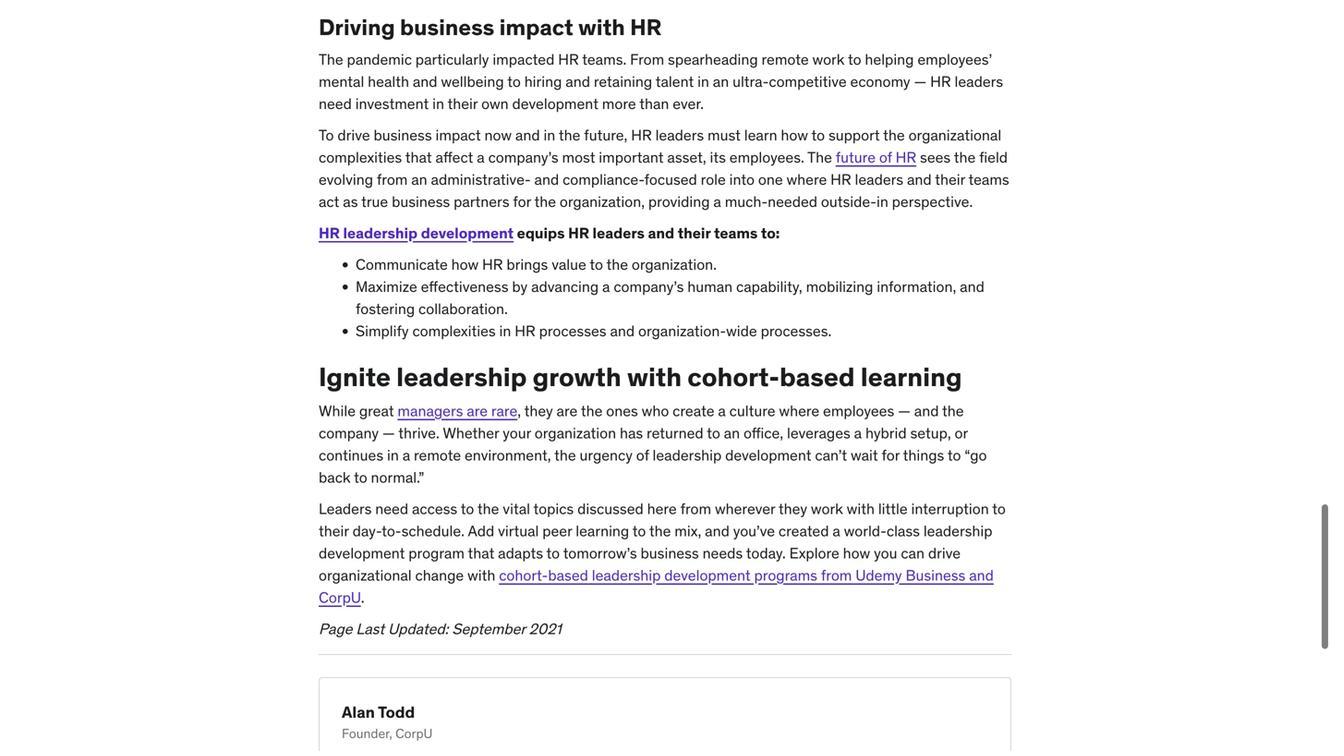 Task type: vqa. For each thing, say whether or not it's contained in the screenshot.


Task type: describe. For each thing, give the bounding box(es) containing it.
to left the "go
[[948, 446, 961, 465]]

and right information,
[[960, 277, 985, 296]]

in inside "communicate how hr brings value to the organization. maximize effectiveness by advancing a company's human capability, mobilizing information, and fostering collaboration. simplify complexities in hr processes and organization-wide processes."
[[499, 321, 511, 340]]

while
[[319, 401, 356, 420]]

who
[[642, 401, 669, 420]]

the up add
[[478, 499, 499, 518]]

and inside to drive business impact now and in the future, hr leaders must learn how to support the organizational complexities that affect a company's most important asset, its employees. the
[[515, 125, 540, 144]]

the left field
[[954, 148, 976, 167]]

2 vertical spatial —
[[382, 423, 395, 442]]

or
[[955, 423, 968, 442]]

the up organization
[[581, 401, 603, 420]]

company's inside to drive business impact now and in the future, hr leaders must learn how to support the organizational complexities that affect a company's most important asset, its employees. the
[[488, 148, 559, 167]]

to:
[[761, 223, 780, 242]]

the up hr leadership development equips hr leaders and their teams to: in the top of the page
[[534, 192, 556, 211]]

affect
[[436, 148, 473, 167]]

class
[[887, 521, 920, 540]]

to up 'economy'
[[848, 50, 861, 69]]

culture
[[729, 401, 776, 420]]

future,
[[584, 125, 628, 144]]

in down wellbeing on the left top of page
[[432, 94, 444, 113]]

created
[[779, 521, 829, 540]]

to right interruption
[[992, 499, 1006, 518]]

needs
[[703, 544, 743, 562]]

a inside to drive business impact now and in the future, hr leaders must learn how to support the organizational complexities that affect a company's most important asset, its employees. the
[[477, 148, 485, 167]]

providing
[[648, 192, 710, 211]]

and up organization.
[[648, 223, 674, 242]]

an inside , they are the ones who create a culture where employees — and the company — thrive. whether your organization has returned to an office, leverages a hybrid setup, or continues in a remote environment, the urgency of leadership development can't wait for things to "go back to normal."
[[724, 423, 740, 442]]

udemy
[[856, 566, 902, 585]]

evolving
[[319, 170, 373, 189]]

.
[[361, 588, 364, 607]]

normal."
[[371, 468, 424, 487]]

mobilizing
[[806, 277, 873, 296]]

to drive business impact now and in the future, hr leaders must learn how to support the organizational complexities that affect a company's most important asset, its employees. the
[[319, 125, 1002, 167]]

the down organization
[[554, 446, 576, 465]]

role
[[701, 170, 726, 189]]

mental
[[319, 72, 364, 91]]

investment
[[355, 94, 429, 113]]

an inside the driving business impact with hr the pandemic particularly impacted hr teams. from spearheading remote work to helping employees' mental health and wellbeing to hiring and retaining talent in an ultra-competitive economy — hr leaders need investment in their own development more than ever.
[[713, 72, 729, 91]]

helping
[[865, 50, 914, 69]]

they inside leaders need access to the vital topics discussed here from wherever they work with little interruption to their day-to-schedule. add virtual peer learning to the mix, and you've created a world-class leadership development program that adapts to tomorrow's business needs today. explore how you can drive organizational change with
[[779, 499, 807, 518]]

much-
[[725, 192, 768, 211]]

than
[[639, 94, 669, 113]]

learn
[[744, 125, 777, 144]]

business inside the driving business impact with hr the pandemic particularly impacted hr teams. from spearheading remote work to helping employees' mental health and wellbeing to hiring and retaining talent in an ultra-competitive economy — hr leaders need investment in their own development more than ever.
[[400, 13, 494, 41]]

important
[[599, 148, 664, 167]]

in inside , they are the ones who create a culture where employees — and the company — thrive. whether your organization has returned to an office, leverages a hybrid setup, or continues in a remote environment, the urgency of leadership development can't wait for things to "go back to normal."
[[387, 446, 399, 465]]

to down the create
[[707, 423, 720, 442]]

where inside , they are the ones who create a culture where employees — and the company — thrive. whether your organization has returned to an office, leverages a hybrid setup, or continues in a remote environment, the urgency of leadership development can't wait for things to "go back to normal."
[[779, 401, 820, 420]]

create
[[673, 401, 715, 420]]

1 horizontal spatial —
[[898, 401, 911, 420]]

and inside cohort-based leadership development programs from udemy business and corpu
[[969, 566, 994, 585]]

that inside to drive business impact now and in the future, hr leaders must learn how to support the organizational complexities that affect a company's most important asset, its employees. the
[[405, 148, 432, 167]]

you
[[874, 544, 897, 562]]

from inside leaders need access to the vital topics discussed here from wherever they work with little interruption to their day-to-schedule. add virtual peer learning to the mix, and you've created a world-class leadership development program that adapts to tomorrow's business needs today. explore how you can drive organizational change with
[[680, 499, 711, 518]]

explore
[[789, 544, 840, 562]]

in down the spearheading
[[698, 72, 709, 91]]

hr left the brings
[[482, 255, 503, 274]]

ignite leadership growth with cohort-based learning
[[319, 361, 962, 393]]

and up ignite leadership growth with cohort-based learning
[[610, 321, 635, 340]]

returned
[[647, 423, 704, 442]]

communicate
[[356, 255, 448, 274]]

wide
[[726, 321, 757, 340]]

particularly
[[416, 50, 489, 69]]

to-
[[382, 521, 401, 540]]

remote inside the driving business impact with hr the pandemic particularly impacted hr teams. from spearheading remote work to helping employees' mental health and wellbeing to hiring and retaining talent in an ultra-competitive economy — hr leaders need investment in their own development more than ever.
[[762, 50, 809, 69]]

hr down by at the left of page
[[515, 321, 536, 340]]

mix,
[[675, 521, 701, 540]]

development inside the driving business impact with hr the pandemic particularly impacted hr teams. from spearheading remote work to helping employees' mental health and wellbeing to hiring and retaining talent in an ultra-competitive economy — hr leaders need investment in their own development more than ever.
[[512, 94, 599, 113]]

hr up hiring
[[558, 50, 579, 69]]

their inside leaders need access to the vital topics discussed here from wherever they work with little interruption to their day-to-schedule. add virtual peer learning to the mix, and you've created a world-class leadership development program that adapts to tomorrow's business needs today. explore how you can drive organizational change with
[[319, 521, 349, 540]]

compliance-
[[563, 170, 644, 189]]

managers are rare link
[[398, 401, 518, 420]]

support
[[829, 125, 880, 144]]

hr left sees
[[896, 148, 917, 167]]

to inside to drive business impact now and in the future, hr leaders must learn how to support the organizational complexities that affect a company's most important asset, its employees. the
[[812, 125, 825, 144]]

organizational inside leaders need access to the vital topics discussed here from wherever they work with little interruption to their day-to-schedule. add virtual peer learning to the mix, and you've created a world-class leadership development program that adapts to tomorrow's business needs today. explore how you can drive organizational change with
[[319, 566, 412, 585]]

"go
[[965, 446, 987, 465]]

to down discussed
[[633, 521, 646, 540]]

a inside leaders need access to the vital topics discussed here from wherever they work with little interruption to their day-to-schedule. add virtual peer learning to the mix, and you've created a world-class leadership development program that adapts to tomorrow's business needs today. explore how you can drive organizational change with
[[833, 521, 840, 540]]

most
[[562, 148, 595, 167]]

field
[[979, 148, 1008, 167]]

page last updated: september 2021
[[319, 619, 561, 638]]

programs
[[754, 566, 818, 585]]

administrative-
[[431, 170, 531, 189]]

with inside the driving business impact with hr the pandemic particularly impacted hr teams. from spearheading remote work to helping employees' mental health and wellbeing to hiring and retaining talent in an ultra-competitive economy — hr leaders need investment in their own development more than ever.
[[578, 13, 625, 41]]

program
[[409, 544, 465, 562]]

perspective.
[[892, 192, 973, 211]]

processes
[[539, 321, 607, 340]]

1 vertical spatial teams
[[714, 223, 758, 242]]

true
[[361, 192, 388, 211]]

and down teams.
[[566, 72, 590, 91]]

great
[[359, 401, 394, 420]]

cohort-based leadership development programs from udemy business and corpu link
[[319, 566, 994, 607]]

todd
[[378, 702, 415, 722]]

impact inside to drive business impact now and in the future, hr leaders must learn how to support the organizational complexities that affect a company's most important asset, its employees. the
[[436, 125, 481, 144]]

wellbeing
[[441, 72, 504, 91]]

leadership down the true
[[343, 223, 418, 242]]

one
[[758, 170, 783, 189]]

based inside cohort-based leadership development programs from udemy business and corpu
[[548, 566, 588, 585]]

how inside "communicate how hr brings value to the organization. maximize effectiveness by advancing a company's human capability, mobilizing information, and fostering collaboration. simplify complexities in hr processes and organization-wide processes."
[[451, 255, 479, 274]]

peer
[[542, 521, 572, 540]]

page
[[319, 619, 352, 638]]

a right the create
[[718, 401, 726, 420]]

talent
[[656, 72, 694, 91]]

thrive.
[[398, 423, 440, 442]]

office,
[[744, 423, 783, 442]]

, they are the ones who create a culture where employees — and the company — thrive. whether your organization has returned to an office, leverages a hybrid setup, or continues in a remote environment, the urgency of leadership development can't wait for things to "go back to normal."
[[319, 401, 987, 487]]

how inside leaders need access to the vital topics discussed here from wherever they work with little interruption to their day-to-schedule. add virtual peer learning to the mix, and you've created a world-class leadership development program that adapts to tomorrow's business needs today. explore how you can drive organizational change with
[[843, 544, 870, 562]]

company's inside "communicate how hr brings value to the organization. maximize effectiveness by advancing a company's human capability, mobilizing information, and fostering collaboration. simplify complexities in hr processes and organization-wide processes."
[[614, 277, 684, 296]]

in inside sees the field evolving from an administrative- and compliance-focused role into one where hr leaders and their teams act as true business partners for the organization, providing a much-needed outside-in perspective.
[[877, 192, 889, 211]]

own
[[481, 94, 509, 113]]

asset,
[[667, 148, 706, 167]]

back
[[319, 468, 351, 487]]

that inside leaders need access to the vital topics discussed here from wherever they work with little interruption to their day-to-schedule. add virtual peer learning to the mix, and you've created a world-class leadership development program that adapts to tomorrow's business needs today. explore how you can drive organizational change with
[[468, 544, 495, 562]]

human
[[688, 277, 733, 296]]

as
[[343, 192, 358, 211]]

tomorrow's
[[563, 544, 637, 562]]

business inside sees the field evolving from an administrative- and compliance-focused role into one where hr leaders and their teams act as true business partners for the organization, providing a much-needed outside-in perspective.
[[392, 192, 450, 211]]

development down partners
[[421, 223, 514, 242]]

september
[[452, 619, 525, 638]]

wait
[[851, 446, 878, 465]]

and inside leaders need access to the vital topics discussed here from wherever they work with little interruption to their day-to-schedule. add virtual peer learning to the mix, and you've created a world-class leadership development program that adapts to tomorrow's business needs today. explore how you can drive organizational change with
[[705, 521, 730, 540]]

to inside "communicate how hr brings value to the organization. maximize effectiveness by advancing a company's human capability, mobilizing information, and fostering collaboration. simplify complexities in hr processes and organization-wide processes."
[[590, 255, 603, 274]]

vital
[[503, 499, 530, 518]]

future of hr
[[836, 148, 917, 167]]

to down continues
[[354, 468, 367, 487]]

hybrid
[[866, 423, 907, 442]]

leadership up managers are rare link
[[396, 361, 527, 393]]

work inside leaders need access to the vital topics discussed here from wherever they work with little interruption to their day-to-schedule. add virtual peer learning to the mix, and you've created a world-class leadership development program that adapts to tomorrow's business needs today. explore how you can drive organizational change with
[[811, 499, 843, 518]]

fostering
[[356, 299, 415, 318]]

whether
[[443, 423, 499, 442]]

ones
[[606, 401, 638, 420]]

leaders need access to the vital topics discussed here from wherever they work with little interruption to their day-to-schedule. add virtual peer learning to the mix, and you've created a world-class leadership development program that adapts to tomorrow's business needs today. explore how you can drive organizational change with
[[319, 499, 1006, 585]]

to up add
[[461, 499, 474, 518]]

leaders down organization,
[[593, 223, 645, 242]]

— inside the driving business impact with hr the pandemic particularly impacted hr teams. from spearheading remote work to helping employees' mental health and wellbeing to hiring and retaining talent in an ultra-competitive economy — hr leaders need investment in their own development more than ever.
[[914, 72, 927, 91]]

in inside to drive business impact now and in the future, hr leaders must learn how to support the organizational complexities that affect a company's most important asset, its employees. the
[[544, 125, 555, 144]]

to
[[319, 125, 334, 144]]

from inside cohort-based leadership development programs from udemy business and corpu
[[821, 566, 852, 585]]

1 are from the left
[[467, 401, 488, 420]]

drive inside leaders need access to the vital topics discussed here from wherever they work with little interruption to their day-to-schedule. add virtual peer learning to the mix, and you've created a world-class leadership development program that adapts to tomorrow's business needs today. explore how you can drive organizational change with
[[928, 544, 961, 562]]

are inside , they are the ones who create a culture where employees — and the company — thrive. whether your organization has returned to an office, leverages a hybrid setup, or continues in a remote environment, the urgency of leadership development can't wait for things to "go back to normal."
[[557, 401, 578, 420]]

hiring
[[524, 72, 562, 91]]

virtual
[[498, 521, 539, 540]]

equips
[[517, 223, 565, 242]]

development inside cohort-based leadership development programs from udemy business and corpu
[[664, 566, 751, 585]]

rare
[[491, 401, 518, 420]]

hr down act
[[319, 223, 340, 242]]

organization
[[535, 423, 616, 442]]

cohort- inside cohort-based leadership development programs from udemy business and corpu
[[499, 566, 548, 585]]

access
[[412, 499, 457, 518]]

must
[[708, 125, 741, 144]]



Task type: locate. For each thing, give the bounding box(es) containing it.
hr up important
[[631, 125, 652, 144]]

last
[[356, 619, 384, 638]]

2 vertical spatial how
[[843, 544, 870, 562]]

leaders down employees'
[[955, 72, 1003, 91]]

simplify
[[356, 321, 409, 340]]

1 horizontal spatial corpu
[[395, 725, 433, 742]]

founder,
[[342, 725, 392, 742]]

they inside , they are the ones who create a culture where employees — and the company — thrive. whether your organization has returned to an office, leverages a hybrid setup, or continues in a remote environment, the urgency of leadership development can't wait for things to "go back to normal."
[[524, 401, 553, 420]]

1 vertical spatial where
[[779, 401, 820, 420]]

1 vertical spatial they
[[779, 499, 807, 518]]

business inside to drive business impact now and in the future, hr leaders must learn how to support the organizational complexities that affect a company's most important asset, its employees. the
[[374, 125, 432, 144]]

value
[[552, 255, 586, 274]]

development inside leaders need access to the vital topics discussed here from wherever they work with little interruption to their day-to-schedule. add virtual peer learning to the mix, and you've created a world-class leadership development program that adapts to tomorrow's business needs today. explore how you can drive organizational change with
[[319, 544, 405, 562]]

1 vertical spatial —
[[898, 401, 911, 420]]

1 horizontal spatial cohort-
[[688, 361, 780, 393]]

0 horizontal spatial the
[[319, 50, 343, 69]]

an inside sees the field evolving from an administrative- and compliance-focused role into one where hr leaders and their teams act as true business partners for the organization, providing a much-needed outside-in perspective.
[[411, 170, 427, 189]]

1 horizontal spatial that
[[468, 544, 495, 562]]

discussed
[[577, 499, 644, 518]]

0 horizontal spatial teams
[[714, 223, 758, 242]]

change
[[415, 566, 464, 585]]

a up 'normal."' at the bottom of the page
[[402, 446, 410, 465]]

0 horizontal spatial cohort-
[[499, 566, 548, 585]]

hr up from
[[630, 13, 662, 41]]

2 are from the left
[[557, 401, 578, 420]]

0 horizontal spatial from
[[377, 170, 408, 189]]

an down the spearheading
[[713, 72, 729, 91]]

0 vertical spatial where
[[787, 170, 827, 189]]

world-
[[844, 521, 887, 540]]

need inside the driving business impact with hr the pandemic particularly impacted hr teams. from spearheading remote work to helping employees' mental health and wellbeing to hiring and retaining talent in an ultra-competitive economy — hr leaders need investment in their own development more than ever.
[[319, 94, 352, 113]]

0 vertical spatial organizational
[[909, 125, 1002, 144]]

company
[[319, 423, 379, 442]]

advancing
[[531, 277, 599, 296]]

business down investment
[[374, 125, 432, 144]]

a
[[477, 148, 485, 167], [714, 192, 721, 211], [602, 277, 610, 296], [718, 401, 726, 420], [854, 423, 862, 442], [402, 446, 410, 465], [833, 521, 840, 540]]

corpu inside cohort-based leadership development programs from udemy business and corpu
[[319, 588, 361, 607]]

1 vertical spatial corpu
[[395, 725, 433, 742]]

1 horizontal spatial drive
[[928, 544, 961, 562]]

1 vertical spatial organizational
[[319, 566, 412, 585]]

1 horizontal spatial impact
[[499, 13, 573, 41]]

1 horizontal spatial remote
[[762, 50, 809, 69]]

1 vertical spatial work
[[811, 499, 843, 518]]

0 horizontal spatial are
[[467, 401, 488, 420]]

corpu inside alan todd founder, corpu
[[395, 725, 433, 742]]

0 horizontal spatial impact
[[436, 125, 481, 144]]

business down mix,
[[641, 544, 699, 562]]

sees
[[920, 148, 951, 167]]

organization,
[[560, 192, 645, 211]]

based down processes.
[[780, 361, 855, 393]]

0 vertical spatial for
[[513, 192, 531, 211]]

they right ','
[[524, 401, 553, 420]]

the inside "communicate how hr brings value to the organization. maximize effectiveness by advancing a company's human capability, mobilizing information, and fostering collaboration. simplify complexities in hr processes and organization-wide processes."
[[606, 255, 628, 274]]

where up needed
[[787, 170, 827, 189]]

a inside "communicate how hr brings value to the organization. maximize effectiveness by advancing a company's human capability, mobilizing information, and fostering collaboration. simplify complexities in hr processes and organization-wide processes."
[[602, 277, 610, 296]]

0 horizontal spatial how
[[451, 255, 479, 274]]

effectiveness
[[421, 277, 509, 296]]

1 horizontal spatial company's
[[614, 277, 684, 296]]

— down helping
[[914, 72, 927, 91]]

leadership inside cohort-based leadership development programs from udemy business and corpu
[[592, 566, 661, 585]]

0 vertical spatial company's
[[488, 148, 559, 167]]

learning
[[861, 361, 962, 393], [576, 521, 629, 540]]

1 vertical spatial how
[[451, 255, 479, 274]]

1 horizontal spatial of
[[879, 148, 892, 167]]

company's
[[488, 148, 559, 167], [614, 277, 684, 296]]

business up particularly at the left
[[400, 13, 494, 41]]

continues
[[319, 446, 384, 465]]

1 horizontal spatial need
[[375, 499, 408, 518]]

learning up tomorrow's
[[576, 521, 629, 540]]

0 vertical spatial of
[[879, 148, 892, 167]]

for up equips
[[513, 192, 531, 211]]

2 horizontal spatial how
[[843, 544, 870, 562]]

0 vertical spatial the
[[319, 50, 343, 69]]

corpu down todd
[[395, 725, 433, 742]]

1 vertical spatial based
[[548, 566, 588, 585]]

hr down employees'
[[930, 72, 951, 91]]

day-
[[353, 521, 382, 540]]

an down culture
[[724, 423, 740, 442]]

0 horizontal spatial organizational
[[319, 566, 412, 585]]

that down add
[[468, 544, 495, 562]]

remote up competitive
[[762, 50, 809, 69]]

corpu up page
[[319, 588, 361, 607]]

organization.
[[632, 255, 717, 274]]

impact inside the driving business impact with hr the pandemic particularly impacted hr teams. from spearheading remote work to helping employees' mental health and wellbeing to hiring and retaining talent in an ultra-competitive economy — hr leaders need investment in their own development more than ever.
[[499, 13, 573, 41]]

organizational up .
[[319, 566, 412, 585]]

0 horizontal spatial that
[[405, 148, 432, 167]]

to down peer
[[546, 544, 560, 562]]

complexities inside "communicate how hr brings value to the organization. maximize effectiveness by advancing a company's human capability, mobilizing information, and fostering collaboration. simplify complexities in hr processes and organization-wide processes."
[[412, 321, 496, 340]]

development down office,
[[725, 446, 812, 465]]

to left support
[[812, 125, 825, 144]]

a right advancing
[[602, 277, 610, 296]]

need inside leaders need access to the vital topics discussed here from wherever they work with little interruption to their day-to-schedule. add virtual peer learning to the mix, and you've created a world-class leadership development program that adapts to tomorrow's business needs today. explore how you can drive organizational change with
[[375, 499, 408, 518]]

0 horizontal spatial learning
[[576, 521, 629, 540]]

the
[[319, 50, 343, 69], [808, 148, 832, 167]]

1 horizontal spatial learning
[[861, 361, 962, 393]]

1 vertical spatial for
[[882, 446, 900, 465]]

learning up setup,
[[861, 361, 962, 393]]

topics
[[534, 499, 574, 518]]

0 vertical spatial from
[[377, 170, 408, 189]]

in down 'future of hr' link at right
[[877, 192, 889, 211]]

and down particularly at the left
[[413, 72, 437, 91]]

wherever
[[715, 499, 775, 518]]

their down sees
[[935, 170, 965, 189]]

0 vertical spatial remote
[[762, 50, 809, 69]]

with up world-
[[847, 499, 875, 518]]

2 horizontal spatial —
[[914, 72, 927, 91]]

0 vertical spatial need
[[319, 94, 352, 113]]

are up whether
[[467, 401, 488, 420]]

cohort-
[[688, 361, 780, 393], [499, 566, 548, 585]]

you've
[[733, 521, 775, 540]]

act
[[319, 192, 339, 211]]

remote
[[762, 50, 809, 69], [414, 446, 461, 465]]

brings
[[507, 255, 548, 274]]

remote down thrive.
[[414, 446, 461, 465]]

2 horizontal spatial from
[[821, 566, 852, 585]]

1 horizontal spatial for
[[882, 446, 900, 465]]

how up effectiveness
[[451, 255, 479, 274]]

— up 'hybrid'
[[898, 401, 911, 420]]

ultra-
[[733, 72, 769, 91]]

1 horizontal spatial from
[[680, 499, 711, 518]]

in down collaboration.
[[499, 321, 511, 340]]

0 vertical spatial based
[[780, 361, 855, 393]]

a down employees on the right
[[854, 423, 862, 442]]

0 horizontal spatial of
[[636, 446, 649, 465]]

from up the true
[[377, 170, 408, 189]]

1 horizontal spatial complexities
[[412, 321, 496, 340]]

0 vertical spatial cohort-
[[688, 361, 780, 393]]

0 horizontal spatial corpu
[[319, 588, 361, 607]]

work up the created
[[811, 499, 843, 518]]

the up most
[[559, 125, 581, 144]]

sees the field evolving from an administrative- and compliance-focused role into one where hr leaders and their teams act as true business partners for the organization, providing a much-needed outside-in perspective.
[[319, 148, 1009, 211]]

how down world-
[[843, 544, 870, 562]]

leaders
[[319, 499, 372, 518]]

0 vertical spatial they
[[524, 401, 553, 420]]

focused
[[644, 170, 697, 189]]

where inside sees the field evolving from an administrative- and compliance-focused role into one where hr leaders and their teams act as true business partners for the organization, providing a much-needed outside-in perspective.
[[787, 170, 827, 189]]

1 vertical spatial drive
[[928, 544, 961, 562]]

business
[[906, 566, 966, 585]]

work inside the driving business impact with hr the pandemic particularly impacted hr teams. from spearheading remote work to helping employees' mental health and wellbeing to hiring and retaining talent in an ultra-competitive economy — hr leaders need investment in their own development more than ever.
[[812, 50, 845, 69]]

schedule.
[[401, 521, 465, 540]]

1 horizontal spatial are
[[557, 401, 578, 420]]

and up hr leadership development equips hr leaders and their teams to: in the top of the page
[[534, 170, 559, 189]]

where up leverages
[[779, 401, 820, 420]]

add
[[468, 521, 494, 540]]

future
[[836, 148, 876, 167]]

to down impacted
[[507, 72, 521, 91]]

business inside leaders need access to the vital topics discussed here from wherever they work with little interruption to their day-to-schedule. add virtual peer learning to the mix, and you've created a world-class leadership development program that adapts to tomorrow's business needs today. explore how you can drive organizational change with
[[641, 544, 699, 562]]

a down role
[[714, 192, 721, 211]]

0 vertical spatial drive
[[338, 125, 370, 144]]

1 vertical spatial company's
[[614, 277, 684, 296]]

partners
[[454, 192, 509, 211]]

collaboration.
[[419, 299, 508, 318]]

the down the here
[[649, 521, 671, 540]]

and up perspective.
[[907, 170, 932, 189]]

employees'
[[918, 50, 992, 69]]

0 horizontal spatial —
[[382, 423, 395, 442]]

the left "future"
[[808, 148, 832, 167]]

the right value
[[606, 255, 628, 274]]

0 horizontal spatial company's
[[488, 148, 559, 167]]

and up setup,
[[914, 401, 939, 420]]

1 vertical spatial the
[[808, 148, 832, 167]]

from
[[630, 50, 664, 69]]

drive inside to drive business impact now and in the future, hr leaders must learn how to support the organizational complexities that affect a company's most important asset, its employees. the
[[338, 125, 370, 144]]

2021
[[529, 619, 561, 638]]

need
[[319, 94, 352, 113], [375, 499, 408, 518]]

1 vertical spatial learning
[[576, 521, 629, 540]]

leadership inside leaders need access to the vital topics discussed here from wherever they work with little interruption to their day-to-schedule. add virtual peer learning to the mix, and you've created a world-class leadership development program that adapts to tomorrow's business needs today. explore how you can drive organizational change with
[[924, 521, 993, 540]]

cohort- down adapts
[[499, 566, 548, 585]]

in up 'normal."' at the bottom of the page
[[387, 446, 399, 465]]

leaders inside to drive business impact now and in the future, hr leaders must learn how to support the organizational complexities that affect a company's most important asset, its employees. the
[[656, 125, 704, 144]]

to
[[848, 50, 861, 69], [507, 72, 521, 91], [812, 125, 825, 144], [590, 255, 603, 274], [707, 423, 720, 442], [948, 446, 961, 465], [354, 468, 367, 487], [461, 499, 474, 518], [992, 499, 1006, 518], [633, 521, 646, 540], [546, 544, 560, 562]]

from inside sees the field evolving from an administrative- and compliance-focused role into one where hr leaders and their teams act as true business partners for the organization, providing a much-needed outside-in perspective.
[[377, 170, 408, 189]]

1 horizontal spatial how
[[781, 125, 808, 144]]

for down 'hybrid'
[[882, 446, 900, 465]]

maximize
[[356, 277, 417, 296]]

2 vertical spatial from
[[821, 566, 852, 585]]

and right business at the bottom right of page
[[969, 566, 994, 585]]

hr inside to drive business impact now and in the future, hr leaders must learn how to support the organizational complexities that affect a company's most important asset, its employees. the
[[631, 125, 652, 144]]

of down 'has' at the bottom left
[[636, 446, 649, 465]]

1 horizontal spatial teams
[[969, 170, 1009, 189]]

organizational inside to drive business impact now and in the future, hr leaders must learn how to support the organizational complexities that affect a company's most important asset, its employees. the
[[909, 125, 1002, 144]]

in
[[698, 72, 709, 91], [432, 94, 444, 113], [544, 125, 555, 144], [877, 192, 889, 211], [499, 321, 511, 340], [387, 446, 399, 465]]

0 horizontal spatial complexities
[[319, 148, 402, 167]]

has
[[620, 423, 643, 442]]

organization-
[[638, 321, 726, 340]]

more
[[602, 94, 636, 113]]

how inside to drive business impact now and in the future, hr leaders must learn how to support the organizational complexities that affect a company's most important asset, its employees. the
[[781, 125, 808, 144]]

little
[[878, 499, 908, 518]]

from up mix,
[[680, 499, 711, 518]]

they up the created
[[779, 499, 807, 518]]

with right the change
[[467, 566, 495, 585]]

to right value
[[590, 255, 603, 274]]

1 vertical spatial an
[[411, 170, 427, 189]]

0 vertical spatial how
[[781, 125, 808, 144]]

impact up impacted
[[499, 13, 573, 41]]

for
[[513, 192, 531, 211], [882, 446, 900, 465]]

of inside , they are the ones who create a culture where employees — and the company — thrive. whether your organization has returned to an office, leverages a hybrid setup, or continues in a remote environment, the urgency of leadership development can't wait for things to "go back to normal."
[[636, 446, 649, 465]]

1 vertical spatial remote
[[414, 446, 461, 465]]

leadership inside , they are the ones who create a culture where employees — and the company — thrive. whether your organization has returned to an office, leverages a hybrid setup, or continues in a remote environment, the urgency of leadership development can't wait for things to "go back to normal."
[[653, 446, 722, 465]]

0 vertical spatial impact
[[499, 13, 573, 41]]

the inside to drive business impact now and in the future, hr leaders must learn how to support the organizational complexities that affect a company's most important asset, its employees. the
[[808, 148, 832, 167]]

leaders inside the driving business impact with hr the pandemic particularly impacted hr teams. from spearheading remote work to helping employees' mental health and wellbeing to hiring and retaining talent in an ultra-competitive economy — hr leaders need investment in their own development more than ever.
[[955, 72, 1003, 91]]

hr inside sees the field evolving from an administrative- and compliance-focused role into one where hr leaders and their teams act as true business partners for the organization, providing a much-needed outside-in perspective.
[[831, 170, 851, 189]]

1 vertical spatial that
[[468, 544, 495, 562]]

the up future of hr
[[883, 125, 905, 144]]

communicate how hr brings value to the organization. maximize effectiveness by advancing a company's human capability, mobilizing information, and fostering collaboration. simplify complexities in hr processes and organization-wide processes.
[[356, 255, 985, 340]]

need up to-
[[375, 499, 408, 518]]

need down mental
[[319, 94, 352, 113]]

0 horizontal spatial need
[[319, 94, 352, 113]]

here
[[647, 499, 677, 518]]

organizational up sees
[[909, 125, 1002, 144]]

with up teams.
[[578, 13, 625, 41]]

processes.
[[761, 321, 832, 340]]

economy
[[850, 72, 910, 91]]

that
[[405, 148, 432, 167], [468, 544, 495, 562]]

how right learn
[[781, 125, 808, 144]]

hr up outside-
[[831, 170, 851, 189]]

and inside , they are the ones who create a culture where employees — and the company — thrive. whether your organization has returned to an office, leverages a hybrid setup, or continues in a remote environment, the urgency of leadership development can't wait for things to "go back to normal."
[[914, 401, 939, 420]]

your
[[503, 423, 531, 442]]

an up hr leadership development link
[[411, 170, 427, 189]]

teams
[[969, 170, 1009, 189], [714, 223, 758, 242]]

based down tomorrow's
[[548, 566, 588, 585]]

development down needs in the right bottom of the page
[[664, 566, 751, 585]]

cohort- up culture
[[688, 361, 780, 393]]

1 horizontal spatial they
[[779, 499, 807, 518]]

the up or
[[942, 401, 964, 420]]

their inside sees the field evolving from an administrative- and compliance-focused role into one where hr leaders and their teams act as true business partners for the organization, providing a much-needed outside-in perspective.
[[935, 170, 965, 189]]

teams down field
[[969, 170, 1009, 189]]

0 vertical spatial an
[[713, 72, 729, 91]]

things
[[903, 446, 944, 465]]

their inside the driving business impact with hr the pandemic particularly impacted hr teams. from spearheading remote work to helping employees' mental health and wellbeing to hiring and retaining talent in an ultra-competitive economy — hr leaders need investment in their own development more than ever.
[[448, 94, 478, 113]]

0 vertical spatial that
[[405, 148, 432, 167]]

its
[[710, 148, 726, 167]]

can't
[[815, 446, 847, 465]]

their down wellbeing on the left top of page
[[448, 94, 478, 113]]

0 vertical spatial complexities
[[319, 148, 402, 167]]

complexities up the evolving
[[319, 148, 402, 167]]

adapts
[[498, 544, 543, 562]]

alan
[[342, 702, 375, 722]]

capability,
[[736, 277, 803, 296]]

leadership down returned
[[653, 446, 722, 465]]

environment,
[[465, 446, 551, 465]]

needed
[[768, 192, 818, 211]]

for inside , they are the ones who create a culture where employees — and the company — thrive. whether your organization has returned to an office, leverages a hybrid setup, or continues in a remote environment, the urgency of leadership development can't wait for things to "go back to normal."
[[882, 446, 900, 465]]

1 vertical spatial complexities
[[412, 321, 496, 340]]

how
[[781, 125, 808, 144], [451, 255, 479, 274], [843, 544, 870, 562]]

for inside sees the field evolving from an administrative- and compliance-focused role into one where hr leaders and their teams act as true business partners for the organization, providing a much-needed outside-in perspective.
[[513, 192, 531, 211]]

with up who at the bottom of page
[[627, 361, 682, 393]]

ever.
[[673, 94, 704, 113]]

1 vertical spatial need
[[375, 499, 408, 518]]

1 horizontal spatial based
[[780, 361, 855, 393]]

0 horizontal spatial for
[[513, 192, 531, 211]]

from down explore
[[821, 566, 852, 585]]

learning inside leaders need access to the vital topics discussed here from wherever they work with little interruption to their day-to-schedule. add virtual peer learning to the mix, and you've created a world-class leadership development program that adapts to tomorrow's business needs today. explore how you can drive organizational change with
[[576, 521, 629, 540]]

1 horizontal spatial organizational
[[909, 125, 1002, 144]]

0 vertical spatial —
[[914, 72, 927, 91]]

complexities
[[319, 148, 402, 167], [412, 321, 496, 340]]

and up needs in the right bottom of the page
[[705, 521, 730, 540]]

1 vertical spatial of
[[636, 446, 649, 465]]

0 horizontal spatial drive
[[338, 125, 370, 144]]

their down providing
[[678, 223, 711, 242]]

can
[[901, 544, 925, 562]]

2 vertical spatial an
[[724, 423, 740, 442]]

0 vertical spatial learning
[[861, 361, 962, 393]]

leverages
[[787, 423, 851, 442]]

drive right to at the top of the page
[[338, 125, 370, 144]]

0 horizontal spatial remote
[[414, 446, 461, 465]]

— down "great"
[[382, 423, 395, 442]]

complexities inside to drive business impact now and in the future, hr leaders must learn how to support the organizational complexities that affect a company's most important asset, its employees. the
[[319, 148, 402, 167]]

leaders inside sees the field evolving from an administrative- and compliance-focused role into one where hr leaders and their teams act as true business partners for the organization, providing a much-needed outside-in perspective.
[[855, 170, 904, 189]]

0 vertical spatial corpu
[[319, 588, 361, 607]]

0 horizontal spatial based
[[548, 566, 588, 585]]

teams inside sees the field evolving from an administrative- and compliance-focused role into one where hr leaders and their teams act as true business partners for the organization, providing a much-needed outside-in perspective.
[[969, 170, 1009, 189]]

0 vertical spatial teams
[[969, 170, 1009, 189]]

hr up value
[[568, 223, 589, 242]]

pandemic
[[347, 50, 412, 69]]

0 horizontal spatial they
[[524, 401, 553, 420]]

growth
[[533, 361, 621, 393]]

1 vertical spatial from
[[680, 499, 711, 518]]

are
[[467, 401, 488, 420], [557, 401, 578, 420]]

remote inside , they are the ones who create a culture where employees — and the company — thrive. whether your organization has returned to an office, leverages a hybrid setup, or continues in a remote environment, the urgency of leadership development can't wait for things to "go back to normal."
[[414, 446, 461, 465]]

development inside , they are the ones who create a culture where employees — and the company — thrive. whether your organization has returned to an office, leverages a hybrid setup, or continues in a remote environment, the urgency of leadership development can't wait for things to "go back to normal."
[[725, 446, 812, 465]]

of right "future"
[[879, 148, 892, 167]]

1 horizontal spatial the
[[808, 148, 832, 167]]

0 vertical spatial work
[[812, 50, 845, 69]]

a inside sees the field evolving from an administrative- and compliance-focused role into one where hr leaders and their teams act as true business partners for the organization, providing a much-needed outside-in perspective.
[[714, 192, 721, 211]]

and right now
[[515, 125, 540, 144]]

1 vertical spatial impact
[[436, 125, 481, 144]]

drive
[[338, 125, 370, 144], [928, 544, 961, 562]]

their down "leaders"
[[319, 521, 349, 540]]

impacted
[[493, 50, 555, 69]]

employees
[[823, 401, 894, 420]]

development down day-
[[319, 544, 405, 562]]

the inside the driving business impact with hr the pandemic particularly impacted hr teams. from spearheading remote work to helping employees' mental health and wellbeing to hiring and retaining talent in an ultra-competitive economy — hr leaders need investment in their own development more than ever.
[[319, 50, 343, 69]]

1 vertical spatial cohort-
[[499, 566, 548, 585]]

from
[[377, 170, 408, 189], [680, 499, 711, 518], [821, 566, 852, 585]]

future of hr link
[[836, 148, 917, 167]]



